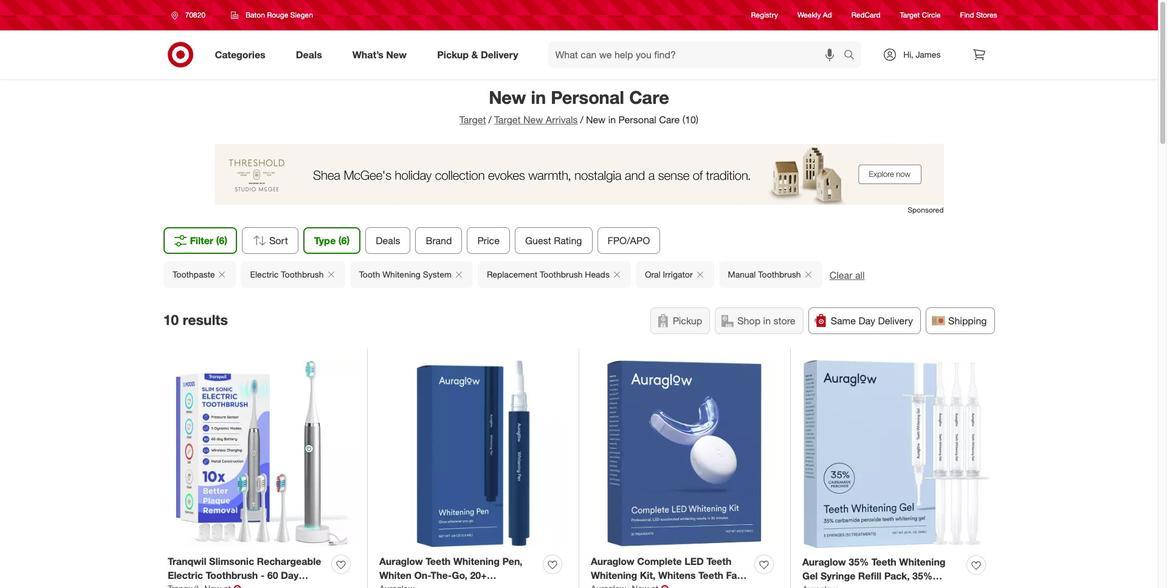 Task type: describe. For each thing, give the bounding box(es) containing it.
categories
[[215, 48, 265, 61]]

day inside button
[[859, 315, 875, 327]]

delivery for same day delivery
[[878, 315, 913, 327]]

baton rouge siegen
[[246, 10, 313, 19]]

redcard
[[852, 11, 881, 20]]

auraglow teeth whitening pen, whiten on-the-go, 20+ treatments, 35% carbami
[[379, 556, 523, 588]]

peroxide,
[[856, 584, 899, 588]]

10
[[163, 311, 179, 328]]

arrivals
[[546, 114, 578, 126]]

brand
[[426, 235, 452, 247]]

auraglow complete led teeth whitening kit, whitens teeth fast, 20 whitening treatments link
[[591, 555, 750, 588]]

auraglow for whitening
[[591, 556, 635, 568]]

shop
[[738, 315, 761, 327]]

shop in store
[[738, 315, 796, 327]]

sponsored
[[908, 205, 944, 215]]

refill
[[858, 570, 882, 582]]

in for new
[[531, 86, 546, 108]]

type
[[314, 235, 336, 247]]

system
[[423, 269, 451, 280]]

10 results
[[163, 311, 228, 328]]

whitening inside button
[[382, 269, 420, 280]]

charge,
[[168, 583, 204, 588]]

new left arrivals
[[523, 114, 543, 126]]

whiten
[[379, 570, 412, 582]]

shipping button
[[926, 308, 995, 334]]

toothpaste
[[172, 269, 215, 280]]

&
[[471, 48, 478, 61]]

filter
[[190, 235, 213, 247]]

modes,
[[215, 583, 249, 588]]

auraglow complete led teeth whitening kit, whitens teeth fast, 20 whitening treatments
[[591, 556, 748, 588]]

tranqwil slimsonic rechargeable electric toothbrush - 60 day charge, 5 modes, 2 min built- link
[[168, 555, 326, 588]]

stores
[[976, 11, 997, 20]]

60
[[267, 570, 278, 582]]

guest rating
[[525, 235, 582, 247]]

find stores
[[960, 11, 997, 20]]

auraglow 35% teeth whitening gel syringe refill pack, 35% carbamide peroxide, 
[[802, 556, 946, 588]]

registry
[[751, 11, 778, 20]]

target circle link
[[900, 10, 941, 20]]

ad
[[823, 11, 832, 20]]

search
[[838, 50, 868, 62]]

toothbrush inside tranqwil slimsonic rechargeable electric toothbrush - 60 day charge, 5 modes, 2 min built-
[[206, 570, 258, 582]]

pack,
[[884, 570, 910, 582]]

filter (6) button
[[163, 227, 237, 254]]

auraglow for whiten
[[379, 556, 423, 568]]

kit,
[[640, 570, 656, 582]]

pickup for pickup & delivery
[[437, 48, 469, 61]]

teeth down 'led'
[[699, 570, 723, 582]]

target circle
[[900, 11, 941, 20]]

on-
[[414, 570, 431, 582]]

tranqwil slimsonic rechargeable electric toothbrush - 60 day charge, 5 modes, 2 min built-
[[168, 556, 321, 588]]

registry link
[[751, 10, 778, 20]]

pickup for pickup
[[673, 315, 702, 327]]

auraglow teeth whitening pen, whiten on-the-go, 20+ treatments, 35% carbami link
[[379, 555, 538, 588]]

0 vertical spatial care
[[629, 86, 669, 108]]

teeth inside auraglow teeth whitening pen, whiten on-the-go, 20+ treatments, 35% carbami
[[426, 556, 451, 568]]

rating
[[554, 235, 582, 247]]

(10)
[[683, 114, 699, 126]]

weekly
[[798, 11, 821, 20]]

james
[[916, 49, 941, 60]]

whitening inside auraglow 35% teeth whitening gel syringe refill pack, 35% carbamide peroxide,
[[899, 556, 946, 568]]

categories link
[[205, 41, 281, 68]]

1 vertical spatial personal
[[619, 114, 656, 126]]

sort
[[269, 235, 288, 247]]

electric inside tranqwil slimsonic rechargeable electric toothbrush - 60 day charge, 5 modes, 2 min built-
[[168, 570, 203, 582]]

price
[[478, 235, 500, 247]]

1 vertical spatial 35%
[[913, 570, 933, 582]]

deals for deals link at left top
[[296, 48, 322, 61]]

oral
[[645, 269, 660, 280]]

pickup & delivery
[[437, 48, 518, 61]]

1 / from the left
[[489, 114, 492, 126]]

guest rating button
[[515, 227, 592, 254]]

all
[[855, 269, 865, 281]]

whitens
[[658, 570, 696, 582]]

slimsonic
[[209, 556, 254, 568]]

oral irrigator
[[645, 269, 692, 280]]

70820
[[185, 10, 205, 19]]

deals link
[[286, 41, 337, 68]]

rouge
[[267, 10, 288, 19]]

circle
[[922, 11, 941, 20]]

1 horizontal spatial in
[[608, 114, 616, 126]]

sort button
[[242, 227, 298, 254]]

replacement toothbrush heads
[[487, 269, 609, 280]]

0 vertical spatial personal
[[551, 86, 624, 108]]

electric toothbrush
[[250, 269, 323, 280]]

1 vertical spatial care
[[659, 114, 680, 126]]

results
[[183, 311, 228, 328]]

tooth whitening system button
[[350, 261, 473, 288]]



Task type: locate. For each thing, give the bounding box(es) containing it.
0 horizontal spatial 35%
[[436, 583, 456, 588]]

toothbrush for electric
[[281, 269, 323, 280]]

heads
[[585, 269, 609, 280]]

personal left (10)
[[619, 114, 656, 126]]

0 horizontal spatial /
[[489, 114, 492, 126]]

2 horizontal spatial target
[[900, 11, 920, 20]]

pen,
[[502, 556, 523, 568]]

teeth up pack,
[[872, 556, 897, 568]]

whitening inside auraglow teeth whitening pen, whiten on-the-go, 20+ treatments, 35% carbami
[[453, 556, 500, 568]]

clear all button
[[829, 269, 865, 283]]

find stores link
[[960, 10, 997, 20]]

auraglow 35% teeth whitening gel syringe refill pack, 35% carbamide peroxide, 30 treatments, safe for enamel image
[[802, 361, 990, 549], [802, 361, 990, 549]]

carbamide
[[802, 584, 854, 588]]

1 horizontal spatial pickup
[[673, 315, 702, 327]]

auraglow
[[379, 556, 423, 568], [591, 556, 635, 568], [802, 556, 846, 568]]

pickup
[[437, 48, 469, 61], [673, 315, 702, 327]]

35% down the-
[[436, 583, 456, 588]]

weekly ad
[[798, 11, 832, 20]]

(6) right filter
[[216, 235, 227, 247]]

pickup left &
[[437, 48, 469, 61]]

find
[[960, 11, 974, 20]]

what's new
[[352, 48, 407, 61]]

1 horizontal spatial day
[[859, 315, 875, 327]]

in inside shop in store button
[[763, 315, 771, 327]]

whitening up pack,
[[899, 556, 946, 568]]

70820 button
[[163, 4, 218, 26]]

1 horizontal spatial delivery
[[878, 315, 913, 327]]

2 (6) from the left
[[338, 235, 350, 247]]

0 horizontal spatial day
[[281, 570, 299, 582]]

in for shop
[[763, 315, 771, 327]]

2 vertical spatial 35%
[[436, 583, 456, 588]]

led
[[685, 556, 704, 568]]

0 horizontal spatial delivery
[[481, 48, 518, 61]]

new
[[386, 48, 407, 61], [489, 86, 526, 108], [523, 114, 543, 126], [586, 114, 606, 126]]

0 vertical spatial in
[[531, 86, 546, 108]]

delivery
[[481, 48, 518, 61], [878, 315, 913, 327]]

whitening down kit,
[[604, 583, 651, 588]]

0 horizontal spatial auraglow
[[379, 556, 423, 568]]

35% up refill
[[849, 556, 869, 568]]

1 vertical spatial delivery
[[878, 315, 913, 327]]

1 horizontal spatial /
[[580, 114, 584, 126]]

toothpaste button
[[163, 261, 236, 288]]

35%
[[849, 556, 869, 568], [913, 570, 933, 582], [436, 583, 456, 588]]

deals button
[[366, 227, 411, 254]]

the-
[[431, 570, 452, 582]]

store
[[774, 315, 796, 327]]

toothbrush right manual
[[758, 269, 801, 280]]

min
[[259, 583, 277, 588]]

1 vertical spatial in
[[608, 114, 616, 126]]

replacement toothbrush heads button
[[477, 261, 631, 288]]

(6) for type (6)
[[338, 235, 350, 247]]

search button
[[838, 41, 868, 71]]

whitening
[[382, 269, 420, 280], [453, 556, 500, 568], [899, 556, 946, 568], [591, 570, 637, 582], [604, 583, 651, 588]]

clear all
[[829, 269, 865, 281]]

whitening right tooth
[[382, 269, 420, 280]]

manual toothbrush
[[728, 269, 801, 280]]

baton
[[246, 10, 265, 19]]

delivery for pickup & delivery
[[481, 48, 518, 61]]

built-
[[279, 583, 304, 588]]

day right same
[[859, 315, 875, 327]]

go,
[[452, 570, 467, 582]]

tranqwil slimsonic rechargeable electric toothbrush - 60 day charge, 5 modes, 2 min built-in smart timer (silver metal) image
[[168, 361, 355, 548], [168, 361, 355, 548]]

gel
[[802, 570, 818, 582]]

0 horizontal spatial deals
[[296, 48, 322, 61]]

tooth
[[359, 269, 380, 280]]

auraglow teeth whitening pen, whiten on-the-go, 20+ treatments, 35% carbamide peroxide gel image
[[379, 361, 567, 548], [379, 361, 567, 548]]

day
[[859, 315, 875, 327], [281, 570, 299, 582]]

toothbrush down rating
[[540, 269, 582, 280]]

auraglow up 20
[[591, 556, 635, 568]]

(6) for filter (6)
[[216, 235, 227, 247]]

fpo/apo button
[[597, 227, 660, 254]]

oral irrigator button
[[636, 261, 714, 288]]

1 horizontal spatial auraglow
[[591, 556, 635, 568]]

auraglow inside auraglow complete led teeth whitening kit, whitens teeth fast, 20 whitening treatments
[[591, 556, 635, 568]]

pickup button
[[650, 308, 710, 334]]

what's
[[352, 48, 384, 61]]

delivery inside button
[[878, 315, 913, 327]]

toothbrush up modes,
[[206, 570, 258, 582]]

deals down 'siegen'
[[296, 48, 322, 61]]

1 vertical spatial electric
[[168, 570, 203, 582]]

1 horizontal spatial electric
[[250, 269, 278, 280]]

in right arrivals
[[608, 114, 616, 126]]

same
[[831, 315, 856, 327]]

auraglow inside auraglow 35% teeth whitening gel syringe refill pack, 35% carbamide peroxide,
[[802, 556, 846, 568]]

0 horizontal spatial in
[[531, 86, 546, 108]]

target
[[900, 11, 920, 20], [459, 114, 486, 126], [494, 114, 521, 126]]

/ right target link
[[489, 114, 492, 126]]

siegen
[[290, 10, 313, 19]]

deals up tooth whitening system
[[376, 235, 400, 247]]

0 vertical spatial electric
[[250, 269, 278, 280]]

teeth inside auraglow 35% teeth whitening gel syringe refill pack, 35% carbamide peroxide,
[[872, 556, 897, 568]]

0 vertical spatial day
[[859, 315, 875, 327]]

personal up arrivals
[[551, 86, 624, 108]]

brand button
[[415, 227, 462, 254]]

baton rouge siegen button
[[223, 4, 321, 26]]

deals for deals "button"
[[376, 235, 400, 247]]

delivery right &
[[481, 48, 518, 61]]

0 horizontal spatial electric
[[168, 570, 203, 582]]

deals inside deals link
[[296, 48, 322, 61]]

deals inside deals "button"
[[376, 235, 400, 247]]

0 vertical spatial pickup
[[437, 48, 469, 61]]

auraglow for gel
[[802, 556, 846, 568]]

in left store
[[763, 315, 771, 327]]

electric down sort button
[[250, 269, 278, 280]]

target new arrivals link
[[494, 114, 578, 126]]

2 horizontal spatial 35%
[[913, 570, 933, 582]]

delivery right same
[[878, 315, 913, 327]]

(6)
[[216, 235, 227, 247], [338, 235, 350, 247]]

same day delivery
[[831, 315, 913, 327]]

electric up charge,
[[168, 570, 203, 582]]

2 / from the left
[[580, 114, 584, 126]]

1 vertical spatial pickup
[[673, 315, 702, 327]]

new right what's at the left top of page
[[386, 48, 407, 61]]

manual toothbrush button
[[719, 261, 822, 288]]

pickup down irrigator on the right top
[[673, 315, 702, 327]]

same day delivery button
[[808, 308, 921, 334]]

target inside target circle link
[[900, 11, 920, 20]]

day inside tranqwil slimsonic rechargeable electric toothbrush - 60 day charge, 5 modes, 2 min built-
[[281, 570, 299, 582]]

guest
[[525, 235, 551, 247]]

care
[[629, 86, 669, 108], [659, 114, 680, 126]]

toothbrush down the type
[[281, 269, 323, 280]]

1 vertical spatial day
[[281, 570, 299, 582]]

day up built-
[[281, 570, 299, 582]]

35% inside auraglow teeth whitening pen, whiten on-the-go, 20+ treatments, 35% carbami
[[436, 583, 456, 588]]

pickup & delivery link
[[427, 41, 533, 68]]

whitening up 20+
[[453, 556, 500, 568]]

1 vertical spatial deals
[[376, 235, 400, 247]]

hi, james
[[904, 49, 941, 60]]

0 vertical spatial delivery
[[481, 48, 518, 61]]

electric toothbrush button
[[241, 261, 345, 288]]

35% right pack,
[[913, 570, 933, 582]]

auraglow complete led teeth whitening kit, whitens teeth fast, 20 whitening treatments image
[[591, 361, 778, 548], [591, 361, 778, 548]]

1 horizontal spatial (6)
[[338, 235, 350, 247]]

auraglow up whiten
[[379, 556, 423, 568]]

pickup inside button
[[673, 315, 702, 327]]

1 horizontal spatial target
[[494, 114, 521, 126]]

rechargeable
[[257, 556, 321, 568]]

complete
[[637, 556, 682, 568]]

teeth up the-
[[426, 556, 451, 568]]

/ right arrivals
[[580, 114, 584, 126]]

whitening up 20
[[591, 570, 637, 582]]

target link
[[459, 114, 486, 126]]

redcard link
[[852, 10, 881, 20]]

1 horizontal spatial deals
[[376, 235, 400, 247]]

treatments
[[654, 583, 705, 588]]

1 (6) from the left
[[216, 235, 227, 247]]

(6) inside button
[[216, 235, 227, 247]]

advertisement region
[[214, 144, 944, 205]]

new in personal care target / target new arrivals / new in personal care (10)
[[459, 86, 699, 126]]

treatments,
[[379, 583, 434, 588]]

0 vertical spatial 35%
[[849, 556, 869, 568]]

20
[[591, 583, 602, 588]]

electric inside button
[[250, 269, 278, 280]]

filter (6)
[[190, 235, 227, 247]]

(6) right the type
[[338, 235, 350, 247]]

auraglow inside auraglow teeth whitening pen, whiten on-the-go, 20+ treatments, 35% carbami
[[379, 556, 423, 568]]

in
[[531, 86, 546, 108], [608, 114, 616, 126], [763, 315, 771, 327]]

toothbrush for manual
[[758, 269, 801, 280]]

clear
[[829, 269, 852, 281]]

2 vertical spatial in
[[763, 315, 771, 327]]

new right arrivals
[[586, 114, 606, 126]]

tranqwil
[[168, 556, 206, 568]]

shop in store button
[[715, 308, 803, 334]]

1 horizontal spatial 35%
[[849, 556, 869, 568]]

2 horizontal spatial in
[[763, 315, 771, 327]]

0 vertical spatial deals
[[296, 48, 322, 61]]

5
[[207, 583, 212, 588]]

manual
[[728, 269, 756, 280]]

0 horizontal spatial (6)
[[216, 235, 227, 247]]

0 horizontal spatial pickup
[[437, 48, 469, 61]]

What can we help you find? suggestions appear below search field
[[548, 41, 847, 68]]

toothbrush for replacement
[[540, 269, 582, 280]]

2 horizontal spatial auraglow
[[802, 556, 846, 568]]

in up target new arrivals 'link'
[[531, 86, 546, 108]]

auraglow up syringe
[[802, 556, 846, 568]]

/
[[489, 114, 492, 126], [580, 114, 584, 126]]

replacement
[[487, 269, 537, 280]]

new up target new arrivals 'link'
[[489, 86, 526, 108]]

0 horizontal spatial target
[[459, 114, 486, 126]]

syringe
[[821, 570, 856, 582]]

teeth up the fast,
[[707, 556, 732, 568]]

2
[[251, 583, 257, 588]]



Task type: vqa. For each thing, say whether or not it's contained in the screenshot.
text field at top
no



